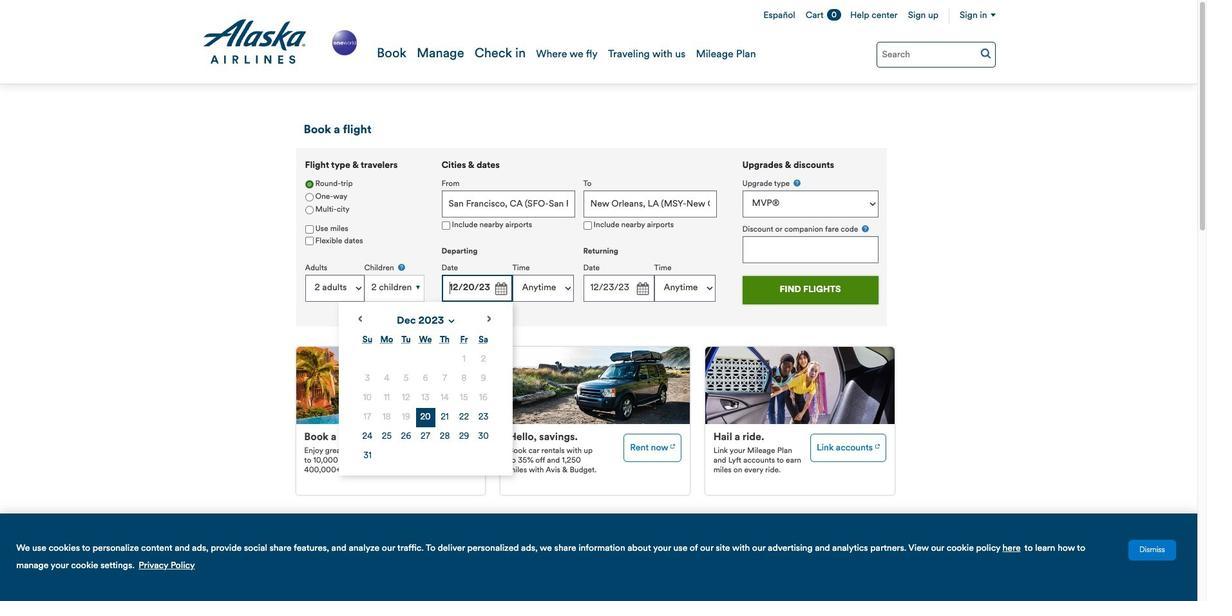 Task type: describe. For each thing, give the bounding box(es) containing it.
header nav bar navigation
[[0, 0, 1198, 84]]

4 row from the top
[[358, 408, 493, 428]]

some kids opening a door image
[[705, 347, 895, 425]]

rent now image
[[671, 440, 675, 451]]

oneworld logo image
[[330, 28, 360, 58]]

1   radio from the top
[[305, 180, 313, 189]]

alaska airlines logo image
[[202, 19, 307, 64]]

1 row from the top
[[358, 350, 493, 370]]

book rides image
[[875, 440, 880, 451]]

5 row from the top
[[358, 428, 493, 447]]

book a stay image
[[466, 440, 471, 451]]



Task type: locate. For each thing, give the bounding box(es) containing it.
None text field
[[442, 191, 575, 218], [583, 191, 717, 218], [743, 236, 879, 263], [442, 275, 513, 302], [442, 191, 575, 218], [583, 191, 717, 218], [743, 236, 879, 263], [442, 275, 513, 302]]

  radio
[[305, 180, 313, 189], [305, 193, 313, 201], [305, 206, 313, 214]]

None submit
[[743, 276, 879, 305]]

cookieconsent dialog
[[0, 514, 1198, 602]]

2   radio from the top
[[305, 193, 313, 201]]

2 row from the top
[[358, 370, 493, 389]]

cell
[[455, 350, 474, 370], [474, 350, 493, 370], [358, 370, 377, 389], [377, 370, 397, 389], [397, 370, 416, 389], [416, 370, 435, 389], [435, 370, 455, 389], [455, 370, 474, 389], [474, 370, 493, 389], [358, 389, 377, 408], [377, 389, 397, 408], [397, 389, 416, 408], [416, 389, 435, 408], [435, 389, 455, 408], [455, 389, 474, 408], [474, 389, 493, 408], [358, 408, 377, 428], [377, 408, 397, 428], [397, 408, 416, 428], [416, 408, 435, 428], [435, 408, 455, 428], [455, 408, 474, 428], [474, 408, 493, 428], [358, 428, 377, 447], [377, 428, 397, 447], [397, 428, 416, 447], [416, 428, 435, 447], [435, 428, 455, 447], [455, 428, 474, 447], [474, 428, 493, 447], [358, 447, 377, 466]]

1 horizontal spatial open datepicker image
[[633, 280, 651, 298]]

0 vertical spatial   radio
[[305, 180, 313, 189]]

search button image
[[980, 48, 991, 59]]

3 row from the top
[[358, 389, 493, 408]]

Search text field
[[877, 42, 996, 68]]

0 horizontal spatial open datepicker image
[[491, 280, 509, 298]]

open datepicker image
[[491, 280, 509, 298], [633, 280, 651, 298]]

photo of a hotel with a swimming pool and palm trees image
[[296, 347, 485, 425]]

None checkbox
[[583, 221, 592, 230]]

2 vertical spatial   radio
[[305, 206, 313, 214]]

1 vertical spatial   radio
[[305, 193, 313, 201]]

2 open datepicker image from the left
[[633, 280, 651, 298]]

row
[[358, 350, 493, 370], [358, 370, 493, 389], [358, 389, 493, 408], [358, 408, 493, 428], [358, 428, 493, 447]]

option group
[[305, 178, 424, 217]]

group
[[296, 148, 433, 319], [339, 161, 725, 476], [743, 178, 879, 263]]

None text field
[[583, 275, 654, 302]]

None checkbox
[[442, 221, 450, 230], [305, 237, 313, 246], [442, 221, 450, 230], [305, 237, 313, 246]]

photo of an suv driving towards a mountain image
[[501, 347, 690, 425]]

1 open datepicker image from the left
[[491, 280, 509, 298]]

3   radio from the top
[[305, 206, 313, 214]]

grid
[[358, 331, 493, 466]]

  checkbox
[[305, 225, 313, 234]]



Task type: vqa. For each thing, say whether or not it's contained in the screenshot.
first Open datepicker Image from left
yes



